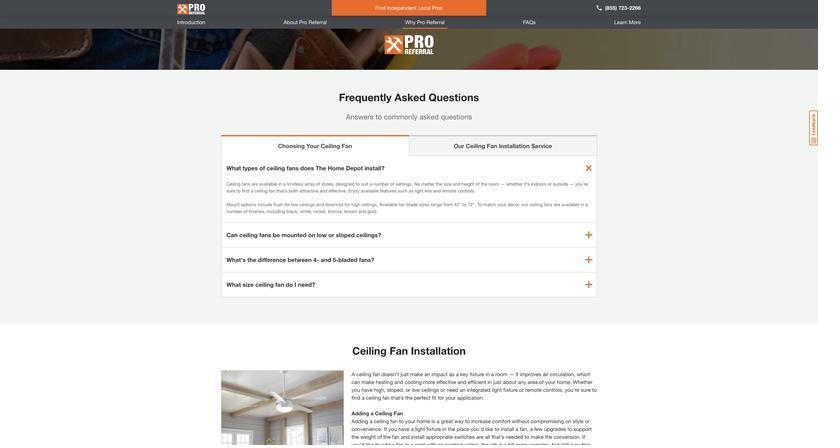 Task type: locate. For each thing, give the bounding box(es) containing it.
about
[[284, 19, 298, 25]]

size right matter
[[444, 181, 452, 187]]

low left sloped
[[317, 232, 327, 239]]

1 referral from the left
[[309, 19, 327, 25]]

all
[[485, 434, 490, 440]]

as up effective
[[449, 371, 455, 378]]

0 vertical spatial adding
[[352, 411, 369, 417]]

0 horizontal spatial you
[[352, 387, 360, 393]]

improves
[[520, 371, 542, 378]]

are down the outside
[[554, 202, 561, 207]]

size down what's
[[243, 281, 254, 288]]

to right 42"
[[463, 202, 467, 207]]

pro right the 'about'
[[299, 19, 307, 25]]

0 vertical spatial that's
[[277, 188, 288, 194]]

1 vertical spatial ceilings
[[422, 387, 439, 393]]

2 vertical spatial low
[[412, 387, 420, 393]]

0 horizontal spatial an
[[425, 371, 430, 378]]

0 vertical spatial have
[[362, 387, 373, 393]]

fans inside mount options include flush for low ceilings and downrod for high ceilings. available fan blade sizes range from 42" to 72". to match your decor, our ceiling fans are available in a number of finishes, including black, white, nickel, bronze, brown and gold.
[[544, 202, 553, 207]]

remote inside ceiling fans are available in a limitless array of styles, designed to suit a number of settings. no matter the size and height of the room — whether it's indoors or outside — you're sure to find a ceiling fan that's both attractive and effective. enjoy available features such as light kits and remote controls.
[[442, 188, 457, 194]]

what's the difference between 4- and 5-bladed fans?
[[227, 256, 375, 264]]

fan inside adding a ceiling fan adding a ceiling fan to your home is a great way to increase comfort without compromising on style or convenience. if you have a light fixture in the place you'd like to install a fan, a few upgrades to support the weight of the fan and install appropriate switches are all that's needed to make the conversion. if you'd like to add a fan in a spot with no existing wiring, the job is a bit more complex, but still a rout
[[394, 411, 403, 417]]

our
[[454, 142, 465, 150]]

ceilings inside 'a ceiling fan doesn't just make an impact as a key fixture in a room — it improves air circulation, which can make heating and cooling more effective and efficient in just about any area of your home. whether you have high, sloped, or low ceilings or need an integrated light fixture or remote controls, you're sure to find a ceiling fan that's the perfect fit for your application.'
[[422, 387, 439, 393]]

0 horizontal spatial ceilings
[[300, 202, 315, 207]]

1 horizontal spatial as
[[449, 371, 455, 378]]

1 vertical spatial that's
[[391, 395, 404, 401]]

more inside adding a ceiling fan adding a ceiling fan to your home is a great way to increase comfort without compromising on style or convenience. if you have a light fixture in the place you'd like to install a fan, a few upgrades to support the weight of the fan and install appropriate switches are all that's needed to make the conversion. if you'd like to add a fan in a spot with no existing wiring, the job is a bit more complex, but still a rout
[[516, 442, 528, 446]]

1 what from the top
[[227, 165, 241, 172]]

sure inside ceiling fans are available in a limitless array of styles, designed to suit a number of settings. no matter the size and height of the room — whether it's indoors or outside — you're sure to find a ceiling fan that's both attractive and effective. enjoy available features such as light kits and remote controls.
[[227, 188, 235, 194]]

ceiling inside ceiling fans are available in a limitless array of styles, designed to suit a number of settings. no matter the size and height of the room — whether it's indoors or outside — you're sure to find a ceiling fan that's both attractive and effective. enjoy available features such as light kits and remote controls.
[[227, 181, 241, 187]]

light down home
[[415, 426, 425, 433]]

fan inside ceiling fans are available in a limitless array of styles, designed to suit a number of settings. no matter the size and height of the room — whether it's indoors or outside — you're sure to find a ceiling fan that's both attractive and effective. enjoy available features such as light kits and remote controls.
[[269, 188, 275, 194]]

1 horizontal spatial ceilings
[[422, 387, 439, 393]]

ceiling right types
[[267, 165, 285, 172]]

2 horizontal spatial are
[[554, 202, 561, 207]]

it
[[516, 371, 519, 378]]

fan left the blade
[[399, 202, 406, 207]]

1 vertical spatial have
[[399, 426, 410, 433]]

light inside ceiling fans are available in a limitless array of styles, designed to suit a number of settings. no matter the size and height of the room — whether it's indoors or outside — you're sure to find a ceiling fan that's both attractive and effective. enjoy available features such as light kits and remote controls.
[[415, 188, 424, 194]]

you'd
[[471, 426, 484, 433], [352, 442, 365, 446]]

choosing
[[278, 142, 305, 150]]

0 horizontal spatial are
[[252, 181, 258, 187]]

of inside 'a ceiling fan doesn't just make an impact as a key fixture in a room — it improves air circulation, which can make heating and cooling more effective and efficient in just about any area of your home. whether you have high, sloped, or low ceilings or need an integrated light fixture or remote controls, you're sure to find a ceiling fan that's the perfect fit for your application.'
[[540, 379, 544, 385]]

height
[[462, 181, 475, 187]]

0 vertical spatial like
[[486, 426, 493, 433]]

remote up from
[[442, 188, 457, 194]]

0 horizontal spatial size
[[243, 281, 254, 288]]

what
[[227, 165, 241, 172], [227, 281, 241, 288]]

integrated
[[467, 387, 491, 393]]

0 vertical spatial room
[[489, 181, 500, 187]]

as right the "such" on the left of the page
[[409, 188, 414, 194]]

to right way
[[465, 418, 470, 425]]

are inside adding a ceiling fan adding a ceiling fan to your home is a great way to increase comfort without compromising on style or convenience. if you have a light fixture in the place you'd like to install a fan, a few upgrades to support the weight of the fan and install appropriate switches are all that's needed to make the conversion. if you'd like to add a fan in a spot with no existing wiring, the job is a bit more complex, but still a rout
[[477, 434, 484, 440]]

efficient
[[468, 379, 487, 385]]

0 horizontal spatial referral
[[309, 19, 327, 25]]

2 referral from the left
[[427, 19, 445, 25]]

find inside 'a ceiling fan doesn't just make an impact as a key fixture in a room — it improves air circulation, which can make heating and cooling more effective and efficient in just about any area of your home. whether you have high, sloped, or low ceilings or need an integrated light fixture or remote controls, you're sure to find a ceiling fan that's the perfect fit for your application.'
[[352, 395, 361, 401]]

your down need
[[446, 395, 456, 401]]

or left the outside
[[548, 181, 552, 187]]

1 horizontal spatial find
[[352, 395, 361, 401]]

from
[[444, 202, 453, 207]]

more inside 'a ceiling fan doesn't just make an impact as a key fixture in a room — it improves air circulation, which can make heating and cooling more effective and efficient in just about any area of your home. whether you have high, sloped, or low ceilings or need an integrated light fixture or remote controls, you're sure to find a ceiling fan that's the perfect fit for your application.'
[[423, 379, 435, 385]]

i
[[295, 281, 297, 288]]

you'd down weight at the left
[[352, 442, 365, 446]]

1 horizontal spatial installation
[[499, 142, 530, 150]]

liability
[[395, 5, 411, 11]]

for up black,
[[285, 202, 290, 207]]

you down can
[[352, 387, 360, 393]]

number down mount
[[227, 209, 242, 214]]

flush
[[274, 202, 283, 207]]

nickel,
[[314, 209, 327, 214]]

ceilings up white,
[[300, 202, 315, 207]]

1 vertical spatial just
[[493, 379, 502, 385]]

wiring,
[[465, 442, 480, 446]]

insurance.
[[413, 5, 437, 11]]

make up the complex,
[[531, 434, 544, 440]]

0 vertical spatial number
[[374, 181, 389, 187]]

1 horizontal spatial on
[[566, 418, 572, 425]]

area
[[528, 379, 538, 385]]

0 horizontal spatial have
[[362, 387, 373, 393]]

more down needed
[[516, 442, 528, 446]]

ceiling inside adding a ceiling fan adding a ceiling fan to your home is a great way to increase comfort without compromising on style or convenience. if you have a light fixture in the place you'd like to install a fan, a few upgrades to support the weight of the fan and install appropriate switches are all that's needed to make the conversion. if you'd like to add a fan in a spot with no existing wiring, the job is a bit more complex, but still a rout
[[375, 411, 393, 417]]

0 horizontal spatial number
[[227, 209, 242, 214]]

suit
[[361, 181, 369, 187]]

0 vertical spatial installation
[[499, 142, 530, 150]]

1 horizontal spatial just
[[493, 379, 502, 385]]

that's left both
[[277, 188, 288, 194]]

0 vertical spatial more
[[423, 379, 435, 385]]

to up mount
[[237, 188, 241, 194]]

ceiling fans are available in a limitless array of styles, designed to suit a number of settings. no matter the size and height of the room — whether it's indoors or outside — you're sure to find a ceiling fan that's both attractive and effective. enjoy available features such as light kits and remote controls.
[[227, 181, 588, 194]]

to left suit
[[356, 181, 360, 187]]

— right the outside
[[570, 181, 574, 187]]

light right integrated
[[492, 387, 502, 393]]

frequently
[[339, 91, 392, 103]]

1 vertical spatial as
[[449, 371, 455, 378]]

fans down types
[[242, 181, 251, 187]]

ceilings.
[[362, 202, 378, 207]]

ceilings inside mount options include flush for low ceilings and downrod for high ceilings. available fan blade sizes range from 42" to 72". to match your decor, our ceiling fans are available in a number of finishes, including black, white, nickel, bronze, brown and gold.
[[300, 202, 315, 207]]

0 vertical spatial light
[[415, 188, 424, 194]]

the down all
[[482, 442, 489, 446]]

general
[[377, 5, 394, 11]]

1 vertical spatial low
[[317, 232, 327, 239]]

that's down sloped,
[[391, 395, 404, 401]]

can
[[352, 379, 360, 385]]

available down the outside
[[562, 202, 580, 207]]

1 vertical spatial you
[[389, 426, 397, 433]]

kits
[[425, 188, 432, 194]]

way
[[455, 418, 464, 425]]

ceiling right can
[[239, 232, 258, 239]]

your inside adding a ceiling fan adding a ceiling fan to your home is a great way to increase comfort without compromising on style or convenience. if you have a light fixture in the place you'd like to install a fan, a few upgrades to support the weight of the fan and install appropriate switches are all that's needed to make the conversion. if you'd like to add a fan in a spot with no existing wiring, the job is a bit more complex, but still a rout
[[405, 418, 416, 425]]

0 horizontal spatial like
[[366, 442, 374, 446]]

include
[[258, 202, 272, 207]]

1 vertical spatial find
[[352, 395, 361, 401]]

that's up job
[[492, 434, 505, 440]]

complex,
[[529, 442, 551, 446]]

or inside adding a ceiling fan adding a ceiling fan to your home is a great way to increase comfort without compromising on style or convenience. if you have a light fixture in the place you'd like to install a fan, a few upgrades to support the weight of the fan and install appropriate switches are all that's needed to make the conversion. if you'd like to add a fan in a spot with no existing wiring, the job is a bit more complex, but still a rout
[[585, 418, 590, 425]]

0 vertical spatial if
[[384, 426, 387, 433]]

0 horizontal spatial find
[[242, 188, 250, 194]]

2 horizontal spatial low
[[412, 387, 420, 393]]

or down cooling
[[406, 387, 411, 393]]

1 adding from the top
[[352, 411, 369, 417]]

our
[[522, 202, 529, 207]]

you're down home.
[[565, 387, 580, 393]]

0 vertical spatial low
[[291, 202, 298, 207]]

pro for about
[[299, 19, 307, 25]]

as inside 'a ceiling fan doesn't just make an impact as a key fixture in a room — it improves air circulation, which can make heating and cooling more effective and efficient in just about any area of your home. whether you have high, sloped, or low ceilings or need an integrated light fixture or remote controls, you're sure to find a ceiling fan that's the perfect fit for your application.'
[[449, 371, 455, 378]]

size
[[444, 181, 452, 187], [243, 281, 254, 288]]

why pro referral
[[405, 19, 445, 25]]

1 horizontal spatial like
[[486, 426, 493, 433]]

you're right the outside
[[576, 181, 588, 187]]

1 horizontal spatial sure
[[581, 387, 591, 393]]

723-
[[619, 5, 630, 11]]

your left home
[[405, 418, 416, 425]]

outside
[[553, 181, 568, 187]]

of right types
[[260, 165, 265, 172]]

1 horizontal spatial if
[[583, 434, 586, 440]]

conversion.
[[554, 434, 581, 440]]

2 vertical spatial available
[[562, 202, 580, 207]]

1 vertical spatial you'd
[[352, 442, 365, 446]]

is right home
[[432, 418, 436, 425]]

0 vertical spatial is
[[432, 418, 436, 425]]

1 horizontal spatial you
[[389, 426, 397, 433]]

sure
[[227, 188, 235, 194], [581, 387, 591, 393]]

the left perfect
[[406, 395, 413, 401]]

0 horizontal spatial as
[[409, 188, 414, 194]]

remote for controls,
[[526, 387, 542, 393]]

does
[[300, 165, 314, 172]]

0 vertical spatial as
[[409, 188, 414, 194]]

and inside adding a ceiling fan adding a ceiling fan to your home is a great way to increase comfort without compromising on style or convenience. if you have a light fixture in the place you'd like to install a fan, a few upgrades to support the weight of the fan and install appropriate switches are all that's needed to make the conversion. if you'd like to add a fan in a spot with no existing wiring, the job is a bit more complex, but still a rout
[[401, 434, 410, 440]]

2 horizontal spatial that's
[[492, 434, 505, 440]]

ceiling up convenience.
[[375, 411, 393, 417]]

fan,
[[520, 426, 529, 433]]

0 horizontal spatial just
[[401, 371, 409, 378]]

room
[[489, 181, 500, 187], [496, 371, 508, 378]]

0 horizontal spatial you'd
[[352, 442, 365, 446]]

0 vertical spatial are
[[252, 181, 258, 187]]

need?
[[298, 281, 315, 288]]

— left it
[[509, 371, 515, 378]]

you
[[352, 387, 360, 393], [389, 426, 397, 433]]

ceiling inside ceiling fans are available in a limitless array of styles, designed to suit a number of settings. no matter the size and height of the room — whether it's indoors or outside — you're sure to find a ceiling fan that's both attractive and effective. enjoy available features such as light kits and remote controls.
[[255, 188, 268, 194]]

0 vertical spatial on
[[308, 232, 315, 239]]

of up features
[[391, 181, 395, 187]]

sure inside 'a ceiling fan doesn't just make an impact as a key fixture in a room — it improves air circulation, which can make heating and cooling more effective and efficient in just about any area of your home. whether you have high, sloped, or low ceilings or need an integrated light fixture or remote controls, you're sure to find a ceiling fan that's the perfect fit for your application.'
[[581, 387, 591, 393]]

the right matter
[[436, 181, 443, 187]]

features
[[380, 188, 397, 194]]

1 horizontal spatial an
[[460, 387, 466, 393]]

cooling
[[405, 379, 422, 385]]

find
[[376, 5, 386, 11]]

0 horizontal spatial on
[[308, 232, 315, 239]]

install up "spot"
[[411, 434, 425, 440]]

your
[[307, 142, 319, 150]]

bit
[[509, 442, 514, 446]]

are inside mount options include flush for low ceilings and downrod for high ceilings. available fan blade sizes range from 42" to 72". to match your decor, our ceiling fans are available in a number of finishes, including black, white, nickel, bronze, brown and gold.
[[554, 202, 561, 207]]

1 horizontal spatial for
[[345, 202, 350, 207]]

0 horizontal spatial that's
[[277, 188, 288, 194]]

styles,
[[322, 181, 335, 187]]

ceiling up include
[[255, 188, 268, 194]]

ceiling right our in the top right of the page
[[466, 142, 486, 150]]

pro right why
[[417, 19, 425, 25]]

low up black,
[[291, 202, 298, 207]]

0 horizontal spatial low
[[291, 202, 298, 207]]

0 horizontal spatial sure
[[227, 188, 235, 194]]

1 horizontal spatial is
[[499, 442, 503, 446]]

the
[[436, 181, 443, 187], [481, 181, 488, 187], [248, 256, 256, 264], [406, 395, 413, 401], [448, 426, 456, 433], [352, 434, 359, 440], [384, 434, 391, 440], [545, 434, 553, 440], [482, 442, 489, 446]]

2 pro from the left
[[417, 19, 425, 25]]

match
[[484, 202, 496, 207]]

the up add
[[384, 434, 391, 440]]

fixture up efficient
[[470, 371, 485, 378]]

installation left service
[[499, 142, 530, 150]]

ceilings
[[300, 202, 315, 207], [422, 387, 439, 393]]

— left the whether
[[501, 181, 505, 187]]

2 vertical spatial make
[[531, 434, 544, 440]]

installation up impact
[[411, 345, 466, 357]]

to
[[357, 5, 362, 11], [376, 113, 382, 121], [356, 181, 360, 187], [237, 188, 241, 194], [463, 202, 467, 207], [593, 387, 597, 393], [399, 418, 404, 425], [465, 418, 470, 425], [495, 426, 500, 433], [568, 426, 573, 433], [525, 434, 530, 440], [376, 442, 380, 446]]

room inside 'a ceiling fan doesn't just make an impact as a key fixture in a room — it improves air circulation, which can make heating and cooling more effective and efficient in just about any area of your home. whether you have high, sloped, or low ceilings or need an integrated light fixture or remote controls, you're sure to find a ceiling fan that's the perfect fit for your application.'
[[496, 371, 508, 378]]

1 vertical spatial what
[[227, 281, 241, 288]]

of inside adding a ceiling fan adding a ceiling fan to your home is a great way to increase comfort without compromising on style or convenience. if you have a light fixture in the place you'd like to install a fan, a few upgrades to support the weight of the fan and install appropriate switches are all that's needed to make the conversion. if you'd like to add a fan in a spot with no existing wiring, the job is a bit more complex, but still a rout
[[378, 434, 382, 440]]

about
[[503, 379, 517, 385]]

room left the whether
[[489, 181, 500, 187]]

ceiling up mount
[[227, 181, 241, 187]]

downrod
[[325, 202, 344, 207]]

install down comfort
[[501, 426, 515, 433]]

referral for about pro referral
[[309, 19, 327, 25]]

remote
[[442, 188, 457, 194], [526, 387, 542, 393]]

0 vertical spatial install
[[501, 426, 515, 433]]

0 vertical spatial an
[[425, 371, 430, 378]]

1 horizontal spatial have
[[399, 426, 410, 433]]

install?
[[365, 165, 385, 172]]

0 vertical spatial ceilings
[[300, 202, 315, 207]]

1 horizontal spatial are
[[477, 434, 484, 440]]

doesn't
[[382, 371, 399, 378]]

remote for controls.
[[442, 188, 457, 194]]

great
[[441, 418, 453, 425]]

1 vertical spatial are
[[554, 202, 561, 207]]

fans left "does"
[[287, 165, 299, 172]]

upgrades
[[544, 426, 567, 433]]

1 vertical spatial sure
[[581, 387, 591, 393]]

any
[[518, 379, 527, 385]]

are down types
[[252, 181, 258, 187]]

a inside mount options include flush for low ceilings and downrod for high ceilings. available fan blade sizes range from 42" to 72". to match your decor, our ceiling fans are available in a number of finishes, including black, white, nickel, bronze, brown and gold.
[[586, 202, 588, 207]]

0 vertical spatial you're
[[576, 181, 588, 187]]

fan down high,
[[383, 395, 390, 401]]

1 vertical spatial you're
[[565, 387, 580, 393]]

of right the 'array'
[[316, 181, 320, 187]]

find down can
[[352, 395, 361, 401]]

ceiling
[[267, 165, 285, 172], [255, 188, 268, 194], [530, 202, 543, 207], [239, 232, 258, 239], [255, 281, 274, 288], [357, 371, 372, 378], [366, 395, 381, 401], [374, 418, 389, 425]]

your left decor,
[[498, 202, 507, 207]]

1 horizontal spatial size
[[444, 181, 452, 187]]

we
[[294, 5, 302, 11]]

0 vertical spatial you'd
[[471, 426, 484, 433]]

available
[[259, 181, 277, 187], [361, 188, 379, 194], [562, 202, 580, 207]]

you'd down increase
[[471, 426, 484, 433]]

referral down pros
[[427, 19, 445, 25]]

answers
[[346, 113, 374, 121]]

what for what types of ceiling fans does the home depot install?
[[227, 165, 241, 172]]

brown
[[345, 209, 357, 214]]

1 vertical spatial room
[[496, 371, 508, 378]]

if
[[384, 426, 387, 433], [583, 434, 586, 440]]

1 vertical spatial make
[[362, 379, 375, 385]]

size inside ceiling fans are available in a limitless array of styles, designed to suit a number of settings. no matter the size and height of the room — whether it's indoors or outside — you're sure to find a ceiling fan that's both attractive and effective. enjoy available features such as light kits and remote controls.
[[444, 181, 452, 187]]

referral for why pro referral
[[427, 19, 445, 25]]

you up add
[[389, 426, 397, 433]]

the left weight at the left
[[352, 434, 359, 440]]

in inside ceiling fans are available in a limitless array of styles, designed to suit a number of settings. no matter the size and height of the room — whether it's indoors or outside — you're sure to find a ceiling fan that's both attractive and effective. enjoy available features such as light kits and remote controls.
[[279, 181, 282, 187]]

1 horizontal spatial pro
[[417, 19, 425, 25]]

a
[[352, 371, 355, 378]]

you inside 'a ceiling fan doesn't just make an impact as a key fixture in a room — it improves air circulation, which can make heating and cooling more effective and efficient in just about any area of your home. whether you have high, sloped, or low ceilings or need an integrated light fixture or remote controls, you're sure to find a ceiling fan that's the perfect fit for your application.'
[[352, 387, 360, 393]]

2 horizontal spatial —
[[570, 181, 574, 187]]

1 vertical spatial more
[[516, 442, 528, 446]]

light down 'no'
[[415, 188, 424, 194]]

2 horizontal spatial make
[[531, 434, 544, 440]]

on right the mounted
[[308, 232, 315, 239]]

—
[[501, 181, 505, 187], [570, 181, 574, 187], [509, 371, 515, 378]]

low inside 'a ceiling fan doesn't just make an impact as a key fixture in a room — it improves air circulation, which can make heating and cooling more effective and efficient in just about any area of your home. whether you have high, sloped, or low ceilings or need an integrated light fixture or remote controls, you're sure to find a ceiling fan that's the perfect fit for your application.'
[[412, 387, 420, 393]]

controls.
[[458, 188, 476, 194]]

0 vertical spatial what
[[227, 165, 241, 172]]

1 horizontal spatial more
[[516, 442, 528, 446]]

carry
[[364, 5, 375, 11]]

light inside 'a ceiling fan doesn't just make an impact as a key fixture in a room — it improves air circulation, which can make heating and cooling more effective and efficient in just about any area of your home. whether you have high, sloped, or low ceilings or need an integrated light fixture or remote controls, you're sure to find a ceiling fan that's the perfect fit for your application.'
[[492, 387, 502, 393]]

2 horizontal spatial available
[[562, 202, 580, 207]]

1 vertical spatial install
[[411, 434, 425, 440]]

sure up mount
[[227, 188, 235, 194]]

fixture up 'appropriate'
[[427, 426, 441, 433]]

remote inside 'a ceiling fan doesn't just make an impact as a key fixture in a room — it improves air circulation, which can make heating and cooling more effective and efficient in just about any area of your home. whether you have high, sloped, or low ceilings or need an integrated light fixture or remote controls, you're sure to find a ceiling fan that's the perfect fit for your application.'
[[526, 387, 542, 393]]

0 horizontal spatial installation
[[411, 345, 466, 357]]

more down impact
[[423, 379, 435, 385]]

an right need
[[460, 387, 466, 393]]

2 vertical spatial fixture
[[427, 426, 441, 433]]

types
[[243, 165, 258, 172]]

are left all
[[477, 434, 484, 440]]

installation
[[499, 142, 530, 150], [411, 345, 466, 357]]

bronze,
[[328, 209, 343, 214]]

2 what from the top
[[227, 281, 241, 288]]

2 vertical spatial light
[[415, 426, 425, 433]]

including
[[267, 209, 285, 214]]

your inside mount options include flush for low ceilings and downrod for high ceilings. available fan blade sizes range from 42" to 72". to match your decor, our ceiling fans are available in a number of finishes, including black, white, nickel, bronze, brown and gold.
[[498, 202, 507, 207]]

fixture
[[470, 371, 485, 378], [504, 387, 518, 393], [427, 426, 441, 433]]

frequently asked questions
[[339, 91, 479, 103]]

what for what size ceiling fan do i need?
[[227, 281, 241, 288]]

to left "carry"
[[357, 5, 362, 11]]

high
[[352, 202, 360, 207]]

fan inside mount options include flush for low ceilings and downrod for high ceilings. available fan blade sizes range from 42" to 72". to match your decor, our ceiling fans are available in a number of finishes, including black, white, nickel, bronze, brown and gold.
[[399, 202, 406, 207]]

you're inside ceiling fans are available in a limitless array of styles, designed to suit a number of settings. no matter the size and height of the room — whether it's indoors or outside — you're sure to find a ceiling fan that's both attractive and effective. enjoy available features such as light kits and remote controls.
[[576, 181, 588, 187]]

finishes,
[[249, 209, 266, 214]]

0 vertical spatial just
[[401, 371, 409, 378]]

fit
[[432, 395, 437, 401]]

1 vertical spatial available
[[361, 188, 379, 194]]

0 vertical spatial find
[[242, 188, 250, 194]]

and
[[453, 181, 461, 187], [320, 188, 328, 194], [433, 188, 441, 194], [316, 202, 324, 207], [359, 209, 366, 214], [321, 256, 331, 264], [395, 379, 404, 385], [458, 379, 467, 385], [401, 434, 410, 440]]

ceiling down high,
[[366, 395, 381, 401]]

2 horizontal spatial for
[[438, 395, 444, 401]]

number up features
[[374, 181, 389, 187]]

make up cooling
[[410, 371, 423, 378]]

number inside ceiling fans are available in a limitless array of styles, designed to suit a number of settings. no matter the size and height of the room — whether it's indoors or outside — you're sure to find a ceiling fan that's both attractive and effective. enjoy available features such as light kits and remote controls.
[[374, 181, 389, 187]]

but
[[552, 442, 560, 446]]

0 vertical spatial remote
[[442, 188, 457, 194]]

1 vertical spatial an
[[460, 387, 466, 393]]

fixture down about
[[504, 387, 518, 393]]

controls,
[[544, 387, 564, 393]]

1 pro from the left
[[299, 19, 307, 25]]

0 vertical spatial sure
[[227, 188, 235, 194]]

1 vertical spatial remote
[[526, 387, 542, 393]]

like up all
[[486, 426, 493, 433]]

0 horizontal spatial available
[[259, 181, 277, 187]]



Task type: describe. For each thing, give the bounding box(es) containing it.
that's inside adding a ceiling fan adding a ceiling fan to your home is a great way to increase comfort without compromising on style or convenience. if you have a light fixture in the place you'd like to install a fan, a few upgrades to support the weight of the fan and install appropriate switches are all that's needed to make the conversion. if you'd like to add a fan in a spot with no existing wiring, the job is a bit more complex, but still a rout
[[492, 434, 505, 440]]

or down effective
[[441, 387, 446, 393]]

0 horizontal spatial is
[[432, 418, 436, 425]]

we require pro businesses to carry general liability insurance.
[[294, 5, 437, 11]]

1 vertical spatial like
[[366, 442, 374, 446]]

whether
[[507, 181, 523, 187]]

your up controls,
[[546, 379, 556, 385]]

for inside 'a ceiling fan doesn't just make an impact as a key fixture in a room — it improves air circulation, which can make heating and cooling more effective and efficient in just about any area of your home. whether you have high, sloped, or low ceilings or need an integrated light fixture or remote controls, you're sure to find a ceiling fan that's the perfect fit for your application.'
[[438, 395, 444, 401]]

fans left be
[[260, 232, 272, 239]]

ceiling inside mount options include flush for low ceilings and downrod for high ceilings. available fan blade sizes range from 42" to 72". to match your decor, our ceiling fans are available in a number of finishes, including black, white, nickel, bronze, brown and gold.
[[530, 202, 543, 207]]

fan up add
[[391, 418, 398, 425]]

in inside mount options include flush for low ceilings and downrod for high ceilings. available fan blade sizes range from 42" to 72". to match your decor, our ceiling fans are available in a number of finishes, including black, white, nickel, bronze, brown and gold.
[[581, 202, 584, 207]]

1 vertical spatial is
[[499, 442, 503, 446]]

fan right add
[[396, 442, 404, 446]]

appropriate
[[426, 434, 453, 440]]

no
[[438, 442, 444, 446]]

of right the height
[[476, 181, 480, 187]]

42"
[[454, 202, 461, 207]]

0 horizontal spatial make
[[362, 379, 375, 385]]

decor,
[[508, 202, 521, 207]]

make inside adding a ceiling fan adding a ceiling fan to your home is a great way to increase comfort without compromising on style or convenience. if you have a light fixture in the place you'd like to install a fan, a few upgrades to support the weight of the fan and install appropriate switches are all that's needed to make the conversion. if you'd like to add a fan in a spot with no existing wiring, the job is a bit more complex, but still a rout
[[531, 434, 544, 440]]

room inside ceiling fans are available in a limitless array of styles, designed to suit a number of settings. no matter the size and height of the room — whether it's indoors or outside — you're sure to find a ceiling fan that's both attractive and effective. enjoy available features such as light kits and remote controls.
[[489, 181, 500, 187]]

bladed
[[339, 256, 358, 264]]

1 horizontal spatial low
[[317, 232, 327, 239]]

add
[[382, 442, 391, 446]]

the up but
[[545, 434, 553, 440]]

questions
[[441, 113, 472, 121]]

support
[[574, 426, 592, 433]]

independent
[[387, 5, 417, 11]]

job
[[490, 442, 498, 446]]

ceiling up "a"
[[353, 345, 387, 357]]

or inside ceiling fans are available in a limitless array of styles, designed to suit a number of settings. no matter the size and height of the room — whether it's indoors or outside — you're sure to find a ceiling fan that's both attractive and effective. enjoy available features such as light kits and remote controls.
[[548, 181, 552, 187]]

which
[[577, 371, 591, 378]]

the down great on the right bottom
[[448, 426, 456, 433]]

feedback link image
[[810, 110, 819, 146]]

to down comfort
[[495, 426, 500, 433]]

weight
[[361, 434, 376, 440]]

more
[[629, 19, 641, 25]]

1 horizontal spatial fixture
[[470, 371, 485, 378]]

1 vertical spatial installation
[[411, 345, 466, 357]]

low inside mount options include flush for low ceilings and downrod for high ceilings. available fan blade sizes range from 42" to 72". to match your decor, our ceiling fans are available in a number of finishes, including black, white, nickel, bronze, brown and gold.
[[291, 202, 298, 207]]

(855)
[[606, 5, 617, 11]]

white,
[[300, 209, 312, 214]]

be
[[273, 232, 280, 239]]

air
[[543, 371, 549, 378]]

sloped
[[336, 232, 355, 239]]

ceiling left do
[[255, 281, 274, 288]]

0 vertical spatial available
[[259, 181, 277, 187]]

or down any
[[520, 387, 524, 393]]

home
[[417, 418, 430, 425]]

light for kits
[[415, 188, 424, 194]]

number inside mount options include flush for low ceilings and downrod for high ceilings. available fan blade sizes range from 42" to 72". to match your decor, our ceiling fans are available in a number of finishes, including black, white, nickel, bronze, brown and gold.
[[227, 209, 242, 214]]

effective
[[437, 379, 457, 385]]

asked
[[395, 91, 426, 103]]

mount options include flush for low ceilings and downrod for high ceilings. available fan blade sizes range from 42" to 72". to match your decor, our ceiling fans are available in a number of finishes, including black, white, nickel, bronze, brown and gold.
[[227, 202, 588, 214]]

of inside mount options include flush for low ceilings and downrod for high ceilings. available fan blade sizes range from 42" to 72". to match your decor, our ceiling fans are available in a number of finishes, including black, white, nickel, bronze, brown and gold.
[[244, 209, 248, 214]]

5-
[[333, 256, 339, 264]]

service
[[532, 142, 553, 150]]

about pro referral
[[284, 19, 327, 25]]

pro for why
[[417, 19, 425, 25]]

fan right weight at the left
[[392, 434, 400, 440]]

light inside adding a ceiling fan adding a ceiling fan to your home is a great way to increase comfort without compromising on style or convenience. if you have a light fixture in the place you'd like to install a fan, a few upgrades to support the weight of the fan and install appropriate switches are all that's needed to make the conversion. if you'd like to add a fan in a spot with no existing wiring, the job is a bit more complex, but still a rout
[[415, 426, 425, 433]]

fan up heating
[[373, 371, 380, 378]]

find inside ceiling fans are available in a limitless array of styles, designed to suit a number of settings. no matter the size and height of the room — whether it's indoors or outside — you're sure to find a ceiling fan that's both attractive and effective. enjoy available features such as light kits and remote controls.
[[242, 188, 250, 194]]

are inside ceiling fans are available in a limitless array of styles, designed to suit a number of settings. no matter the size and height of the room — whether it's indoors or outside — you're sure to find a ceiling fan that's both attractive and effective. enjoy available features such as light kits and remote controls.
[[252, 181, 258, 187]]

0 horizontal spatial install
[[411, 434, 425, 440]]

to left home
[[399, 418, 404, 425]]

available inside mount options include flush for low ceilings and downrod for high ceilings. available fan blade sizes range from 42" to 72". to match your decor, our ceiling fans are available in a number of finishes, including black, white, nickel, bronze, brown and gold.
[[562, 202, 580, 207]]

home
[[328, 165, 345, 172]]

fans?
[[359, 256, 375, 264]]

find independent local pros
[[376, 5, 443, 11]]

sloped,
[[387, 387, 404, 393]]

black,
[[287, 209, 299, 214]]

to down fan,
[[525, 434, 530, 440]]

to up the conversion.
[[568, 426, 573, 433]]

fan left do
[[276, 281, 284, 288]]

difference
[[258, 256, 286, 264]]

attractive
[[300, 188, 319, 194]]

it's
[[524, 181, 530, 187]]

matter
[[422, 181, 435, 187]]

pro referral logo image
[[177, 1, 205, 17]]

mount
[[227, 202, 240, 207]]

gold.
[[368, 209, 378, 214]]

fans inside ceiling fans are available in a limitless array of styles, designed to suit a number of settings. no matter the size and height of the room — whether it's indoors or outside — you're sure to find a ceiling fan that's both attractive and effective. enjoy available features such as light kits and remote controls.
[[242, 181, 251, 187]]

the right what's
[[248, 256, 256, 264]]

can ceiling fans be mounted on low or sloped ceilings?
[[227, 232, 381, 239]]

fixture inside adding a ceiling fan adding a ceiling fan to your home is a great way to increase comfort without compromising on style or convenience. if you have a light fixture in the place you'd like to install a fan, a few upgrades to support the weight of the fan and install appropriate switches are all that's needed to make the conversion. if you'd like to add a fan in a spot with no existing wiring, the job is a bit more complex, but still a rout
[[427, 426, 441, 433]]

the right the height
[[481, 181, 488, 187]]

to inside 'a ceiling fan doesn't just make an impact as a key fixture in a room — it improves air circulation, which can make heating and cooling more effective and efficient in just about any area of your home. whether you have high, sloped, or low ceilings or need an integrated light fixture or remote controls, you're sure to find a ceiling fan that's the perfect fit for your application.'
[[593, 387, 597, 393]]

the inside 'a ceiling fan doesn't just make an impact as a key fixture in a room — it improves air circulation, which can make heating and cooling more effective and efficient in just about any area of your home. whether you have high, sloped, or low ceilings or need an integrated light fixture or remote controls, you're sure to find a ceiling fan that's the perfect fit for your application.'
[[406, 395, 413, 401]]

the
[[316, 165, 326, 172]]

light for fixture
[[492, 387, 502, 393]]

introduction
[[177, 19, 205, 25]]

effective.
[[329, 188, 347, 194]]

pros
[[432, 5, 443, 11]]

answers to commonly asked questions
[[346, 113, 472, 121]]

1 horizontal spatial install
[[501, 426, 515, 433]]

to inside mount options include flush for low ceilings and downrod for high ceilings. available fan blade sizes range from 42" to 72". to match your decor, our ceiling fans are available in a number of finishes, including black, white, nickel, bronze, brown and gold.
[[463, 202, 467, 207]]

(855) 723-2266
[[606, 5, 641, 11]]

with
[[427, 442, 436, 446]]

ceiling inside adding a ceiling fan adding a ceiling fan to your home is a great way to increase comfort without compromising on style or convenience. if you have a light fixture in the place you'd like to install a fan, a few upgrades to support the weight of the fan and install appropriate switches are all that's needed to make the conversion. if you'd like to add a fan in a spot with no existing wiring, the job is a bit more complex, but still a rout
[[374, 418, 389, 425]]

both
[[289, 188, 298, 194]]

our ceiling fan installation service
[[454, 142, 553, 150]]

have inside adding a ceiling fan adding a ceiling fan to your home is a great way to increase comfort without compromising on style or convenience. if you have a light fixture in the place you'd like to install a fan, a few upgrades to support the weight of the fan and install appropriate switches are all that's needed to make the conversion. if you'd like to add a fan in a spot with no existing wiring, the job is a bit more complex, but still a rout
[[399, 426, 410, 433]]

have inside 'a ceiling fan doesn't just make an impact as a key fixture in a room — it improves air circulation, which can make heating and cooling more effective and efficient in just about any area of your home. whether you have high, sloped, or low ceilings or need an integrated light fixture or remote controls, you're sure to find a ceiling fan that's the perfect fit for your application.'
[[362, 387, 373, 393]]

questions
[[429, 91, 479, 103]]

switches
[[455, 434, 475, 440]]

4-
[[314, 256, 319, 264]]

learn
[[615, 19, 628, 25]]

(855) 723-2266 link
[[596, 4, 641, 12]]

what types of ceiling fans does the home depot install?
[[227, 165, 385, 172]]

0 horizontal spatial —
[[501, 181, 505, 187]]

why
[[405, 19, 416, 25]]

choosing your ceiling fan
[[278, 142, 352, 150]]

key
[[460, 371, 469, 378]]

asked
[[420, 113, 439, 121]]

increase
[[472, 418, 491, 425]]

range
[[431, 202, 443, 207]]

find independent local pros button
[[332, 0, 487, 16]]

on inside adding a ceiling fan adding a ceiling fan to your home is a great way to increase comfort without compromising on style or convenience. if you have a light fixture in the place you'd like to install a fan, a few upgrades to support the weight of the fan and install appropriate switches are all that's needed to make the conversion. if you'd like to add a fan in a spot with no existing wiring, the job is a bit more complex, but still a rout
[[566, 418, 572, 425]]

as inside ceiling fans are available in a limitless array of styles, designed to suit a number of settings. no matter the size and height of the room — whether it's indoors or outside — you're sure to find a ceiling fan that's both attractive and effective. enjoy available features such as light kits and remote controls.
[[409, 188, 414, 194]]

comfort
[[493, 418, 511, 425]]

that's inside 'a ceiling fan doesn't just make an impact as a key fixture in a room — it improves air circulation, which can make heating and cooling more effective and efficient in just about any area of your home. whether you have high, sloped, or low ceilings or need an integrated light fixture or remote controls, you're sure to find a ceiling fan that's the perfect fit for your application.'
[[391, 395, 404, 401]]

1 horizontal spatial make
[[410, 371, 423, 378]]

to left add
[[376, 442, 380, 446]]

2 adding from the top
[[352, 418, 368, 425]]

— inside 'a ceiling fan doesn't just make an impact as a key fixture in a room — it improves air circulation, which can make heating and cooling more effective and efficient in just about any area of your home. whether you have high, sloped, or low ceilings or need an integrated light fixture or remote controls, you're sure to find a ceiling fan that's the perfect fit for your application.'
[[509, 371, 515, 378]]

to right answers
[[376, 113, 382, 121]]

that's inside ceiling fans are available in a limitless array of styles, designed to suit a number of settings. no matter the size and height of the room — whether it's indoors or outside — you're sure to find a ceiling fan that's both attractive and effective. enjoy available features such as light kits and remote controls.
[[277, 188, 288, 194]]

72".
[[468, 202, 476, 207]]

require
[[303, 5, 319, 11]]

0 horizontal spatial for
[[285, 202, 290, 207]]

existing
[[445, 442, 463, 446]]

settings.
[[396, 181, 413, 187]]

ceiling right your
[[321, 142, 340, 150]]

commonly
[[384, 113, 418, 121]]

high,
[[374, 387, 386, 393]]

1 horizontal spatial available
[[361, 188, 379, 194]]

such
[[398, 188, 408, 194]]

to
[[478, 202, 482, 207]]

1 vertical spatial size
[[243, 281, 254, 288]]

you inside adding a ceiling fan adding a ceiling fan to your home is a great way to increase comfort without compromising on style or convenience. if you have a light fixture in the place you'd like to install a fan, a few upgrades to support the weight of the fan and install appropriate switches are all that's needed to make the conversion. if you'd like to add a fan in a spot with no existing wiring, the job is a bit more complex, but still a rout
[[389, 426, 397, 433]]

ceiling right "a"
[[357, 371, 372, 378]]

1 horizontal spatial you'd
[[471, 426, 484, 433]]

learn more
[[615, 19, 641, 25]]

array
[[305, 181, 315, 187]]

or left sloped
[[329, 232, 334, 239]]

1 vertical spatial fixture
[[504, 387, 518, 393]]

you're inside 'a ceiling fan doesn't just make an impact as a key fixture in a room — it improves air circulation, which can make heating and cooling more effective and efficient in just about any area of your home. whether you have high, sloped, or low ceilings or need an integrated light fixture or remote controls, you're sure to find a ceiling fan that's the perfect fit for your application.'
[[565, 387, 580, 393]]



Task type: vqa. For each thing, say whether or not it's contained in the screenshot.
the right Bag
no



